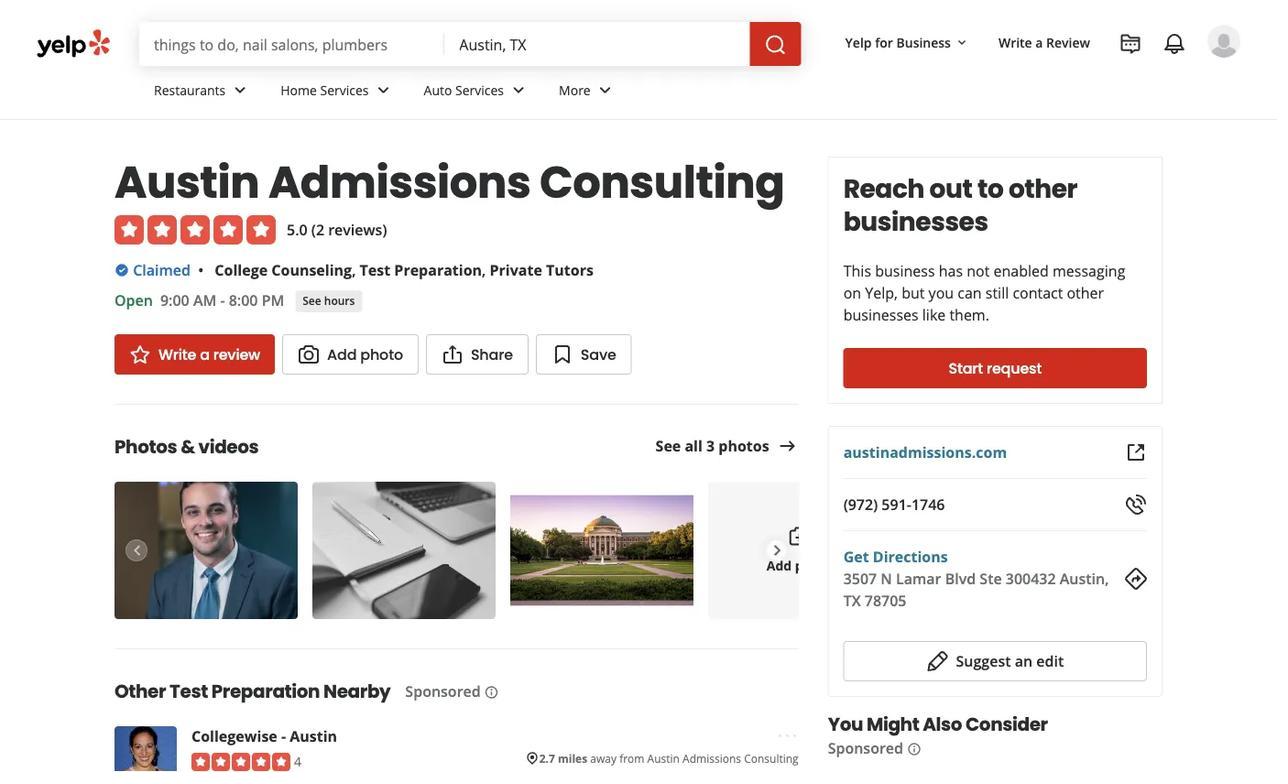 Task type: describe. For each thing, give the bounding box(es) containing it.
none field the find
[[154, 34, 430, 54]]

restaurants link
[[139, 66, 266, 119]]

yelp
[[845, 33, 872, 51]]

business
[[875, 261, 935, 281]]

start
[[949, 358, 983, 379]]

not
[[967, 261, 990, 281]]

but
[[902, 283, 925, 303]]

write a review link
[[991, 26, 1098, 59]]

austinadmissions.com link
[[844, 443, 1007, 462]]

2 horizontal spatial austin
[[648, 751, 680, 766]]

directions
[[873, 547, 948, 567]]

5.0
[[287, 220, 308, 240]]

24 more v2 image
[[777, 725, 799, 747]]

edit
[[1037, 652, 1064, 671]]

3
[[707, 436, 715, 456]]

on
[[844, 283, 862, 303]]

photos
[[115, 434, 177, 460]]

see all 3 photos link
[[656, 435, 799, 457]]

24 arrow right v2 image
[[777, 435, 799, 457]]

am
[[193, 290, 216, 310]]

other inside this business has not enabled messaging on yelp, but you can still contact other businesses like them.
[[1067, 283, 1104, 303]]

add photo for 24 camera v2 image
[[327, 344, 403, 365]]

see for see all 3 photos
[[656, 436, 681, 456]]

tutors
[[546, 260, 594, 280]]

0 horizontal spatial -
[[220, 290, 225, 310]]

1 vertical spatial admissions
[[683, 751, 741, 766]]

add for 24 add photo v2
[[767, 557, 792, 574]]

78705
[[865, 591, 907, 611]]

might
[[867, 712, 919, 738]]

pm
[[262, 290, 284, 310]]

write for write a review
[[159, 344, 196, 365]]

blvd
[[945, 569, 976, 589]]

yelp for business button
[[838, 26, 977, 59]]

24 camera v2 image
[[298, 344, 320, 366]]

user actions element
[[831, 23, 1266, 136]]

591-
[[882, 495, 912, 515]]

collegewise - austin link
[[192, 726, 337, 746]]

start request
[[949, 358, 1042, 379]]

home services link
[[266, 66, 409, 119]]

has
[[939, 261, 963, 281]]

24 external link v2 image
[[1125, 442, 1147, 464]]

business
[[897, 33, 951, 51]]

1 vertical spatial preparation
[[211, 679, 320, 705]]

1 , from the left
[[352, 260, 356, 280]]

home
[[281, 81, 317, 99]]

previous image
[[126, 540, 146, 562]]

24 chevron down v2 image for auto services
[[508, 79, 530, 101]]

other
[[115, 679, 166, 705]]

2 , from the left
[[482, 260, 486, 280]]

5.0 (2 reviews)
[[287, 220, 387, 240]]

ruby a. image
[[1208, 25, 1241, 58]]

also
[[923, 712, 962, 738]]

suggest an edit
[[956, 652, 1064, 671]]

photos
[[719, 436, 769, 456]]

(972)
[[844, 495, 878, 515]]

review
[[1047, 33, 1090, 51]]

you might also consider
[[828, 712, 1048, 738]]

home services
[[281, 81, 369, 99]]

none field the near
[[459, 34, 735, 54]]

this business has not enabled messaging on yelp, but you can still contact other businesses like them.
[[844, 261, 1126, 325]]

a for review
[[200, 344, 210, 365]]

business categories element
[[139, 66, 1241, 119]]

24 add photo v2 image
[[789, 526, 811, 548]]

1 vertical spatial test
[[170, 679, 208, 705]]

(2
[[311, 220, 324, 240]]

photo of austin admissions consulting - austin, tx, us. the best mba, law school, and undergraduate advising in austin. image
[[115, 482, 298, 619]]

yelp,
[[865, 283, 898, 303]]

sponsored for you might also consider
[[828, 739, 904, 758]]

away
[[590, 751, 617, 766]]

you
[[929, 283, 954, 303]]

for
[[875, 33, 893, 51]]

like
[[923, 305, 946, 325]]

1746
[[912, 495, 945, 515]]

private
[[490, 260, 542, 280]]

0 horizontal spatial admissions
[[268, 151, 531, 213]]

tx
[[844, 591, 861, 611]]

24 chevron down v2 image for restaurants
[[229, 79, 251, 101]]

see hours
[[303, 293, 355, 308]]

college counseling link
[[215, 260, 352, 280]]

0 vertical spatial 5 star rating image
[[115, 215, 276, 245]]

services for home services
[[320, 81, 369, 99]]

photo of austin admissions consulting - austin, tx, us. resume review, personal statement assistance, interview prep, and more! image
[[312, 482, 496, 619]]

get directions 3507 n lamar blvd ste 300432 austin, tx 78705
[[844, 547, 1109, 611]]

write for write a review
[[999, 33, 1032, 51]]

9:00
[[160, 290, 189, 310]]

services for auto services
[[455, 81, 504, 99]]

0 horizontal spatial add photo link
[[282, 334, 419, 375]]

austin,
[[1060, 569, 1109, 589]]

businesses inside this business has not enabled messaging on yelp, but you can still contact other businesses like them.
[[844, 305, 919, 325]]

restaurants
[[154, 81, 226, 99]]

0 vertical spatial austin
[[115, 151, 259, 213]]

1 horizontal spatial test
[[360, 260, 391, 280]]

24 share v2 image
[[442, 344, 464, 366]]

private tutors link
[[490, 260, 594, 280]]

collegewise
[[192, 726, 277, 746]]

suggest
[[956, 652, 1011, 671]]

16 marker v2 image
[[525, 751, 540, 766]]

college
[[215, 260, 268, 280]]

8:00
[[229, 290, 258, 310]]

lamar
[[896, 569, 942, 589]]

claimed
[[133, 260, 191, 280]]

counseling
[[271, 260, 352, 280]]

save button
[[536, 334, 632, 375]]

auto
[[424, 81, 452, 99]]

2.7
[[540, 751, 555, 766]]



Task type: vqa. For each thing, say whether or not it's contained in the screenshot.
cj plumbing & heating photo from the business owner
no



Task type: locate. For each thing, give the bounding box(es) containing it.
0 horizontal spatial add
[[327, 344, 357, 365]]

- right collegewise
[[281, 726, 286, 746]]

from
[[620, 751, 645, 766]]

add photo
[[327, 344, 403, 365], [767, 557, 833, 574]]

1 vertical spatial add
[[767, 557, 792, 574]]

them.
[[950, 305, 990, 325]]

reach out to other businesses
[[844, 170, 1078, 240]]

0 horizontal spatial test
[[170, 679, 208, 705]]

16 info v2 image
[[484, 685, 499, 700]]

auto services link
[[409, 66, 544, 119]]

1 24 chevron down v2 image from the left
[[373, 79, 395, 101]]

1 none field from the left
[[154, 34, 430, 54]]

n
[[881, 569, 892, 589]]

admissions up reviews)
[[268, 151, 531, 213]]

search image
[[765, 34, 787, 56]]

, up hours
[[352, 260, 356, 280]]

24 chevron down v2 image inside auto services link
[[508, 79, 530, 101]]

videos
[[198, 434, 259, 460]]

businesses down yelp,
[[844, 305, 919, 325]]

businesses
[[844, 203, 988, 240], [844, 305, 919, 325]]

enabled
[[994, 261, 1049, 281]]

ste
[[980, 569, 1002, 589]]

see inside see all 3 photos link
[[656, 436, 681, 456]]

24 chevron down v2 image for home services
[[373, 79, 395, 101]]

0 vertical spatial businesses
[[844, 203, 988, 240]]

1 vertical spatial other
[[1067, 283, 1104, 303]]

admissions
[[268, 151, 531, 213], [683, 751, 741, 766]]

1 horizontal spatial none field
[[459, 34, 735, 54]]

24 chevron down v2 image left auto
[[373, 79, 395, 101]]

share button
[[426, 334, 529, 375]]

16 claim filled v2 image
[[115, 263, 129, 278]]

see for see hours
[[303, 293, 321, 308]]

preparation left private
[[394, 260, 482, 280]]

5 star rating image up the claimed
[[115, 215, 276, 245]]

2 vertical spatial austin
[[648, 751, 680, 766]]

you
[[828, 712, 863, 738]]

0 horizontal spatial photo
[[360, 344, 403, 365]]

0 horizontal spatial write
[[159, 344, 196, 365]]

suggest an edit button
[[844, 641, 1147, 682]]

1 vertical spatial see
[[656, 436, 681, 456]]

see left "all"
[[656, 436, 681, 456]]

0 vertical spatial add photo link
[[282, 334, 419, 375]]

1 vertical spatial add photo link
[[708, 482, 892, 619]]

sponsored for other test preparation nearby
[[405, 682, 481, 701]]

1 horizontal spatial ,
[[482, 260, 486, 280]]

1 horizontal spatial photo
[[795, 557, 833, 574]]

austin admissions consulting
[[115, 151, 785, 213]]

1 services from the left
[[320, 81, 369, 99]]

test right other
[[170, 679, 208, 705]]

0 vertical spatial preparation
[[394, 260, 482, 280]]

1 vertical spatial 5 star rating image
[[192, 753, 290, 771]]

projects image
[[1120, 33, 1142, 55]]

, left private
[[482, 260, 486, 280]]

24 chevron down v2 image inside restaurants link
[[229, 79, 251, 101]]

write a review
[[999, 33, 1090, 51]]

next image
[[767, 540, 787, 562]]

None field
[[154, 34, 430, 54], [459, 34, 735, 54]]

other
[[1009, 170, 1078, 207], [1067, 283, 1104, 303]]

1 horizontal spatial admissions
[[683, 751, 741, 766]]

2 none field from the left
[[459, 34, 735, 54]]

college counseling , test preparation , private tutors
[[215, 260, 594, 280]]

yelp for business
[[845, 33, 951, 51]]

all
[[685, 436, 703, 456]]

auto services
[[424, 81, 504, 99]]

1 horizontal spatial sponsored
[[828, 739, 904, 758]]

services right auto
[[455, 81, 504, 99]]

add
[[327, 344, 357, 365], [767, 557, 792, 574]]

austin down restaurants link
[[115, 151, 259, 213]]

0 vertical spatial photo
[[360, 344, 403, 365]]

photo left 24 share v2 image
[[360, 344, 403, 365]]

see all 3 photos
[[656, 436, 769, 456]]

24 pencil v2 image
[[927, 651, 949, 673]]

get directions link
[[844, 547, 948, 567]]

1 vertical spatial consulting
[[744, 751, 799, 766]]

24 chevron down v2 image right more on the top left of the page
[[594, 79, 616, 101]]

sponsored left 16 info v2 image
[[405, 682, 481, 701]]

add photo down 24 add photo v2
[[767, 557, 833, 574]]

notifications image
[[1164, 33, 1186, 55]]

1 horizontal spatial add photo link
[[708, 482, 892, 619]]

out
[[930, 170, 973, 207]]

24 chevron down v2 image inside more link
[[594, 79, 616, 101]]

write
[[999, 33, 1032, 51], [159, 344, 196, 365]]

None search field
[[139, 22, 805, 66]]

admissions right from
[[683, 751, 741, 766]]

reach
[[844, 170, 925, 207]]

write a review link
[[115, 334, 275, 375]]

24 chevron down v2 image inside home services link
[[373, 79, 395, 101]]

add down 24 add photo v2
[[767, 557, 792, 574]]

2 services from the left
[[455, 81, 504, 99]]

2.7 miles away from austin admissions consulting
[[540, 751, 799, 766]]

0 vertical spatial add
[[327, 344, 357, 365]]

Find text field
[[154, 34, 430, 54]]

photo for 24 camera v2 image
[[360, 344, 403, 365]]

24 chevron down v2 image right 'restaurants'
[[229, 79, 251, 101]]

0 horizontal spatial sponsored
[[405, 682, 481, 701]]

24 star v2 image
[[129, 344, 151, 366]]

1 24 chevron down v2 image from the left
[[229, 79, 251, 101]]

1 businesses from the top
[[844, 203, 988, 240]]

a for review
[[1036, 33, 1043, 51]]

0 vertical spatial -
[[220, 290, 225, 310]]

300432
[[1006, 569, 1056, 589]]

1 vertical spatial sponsored
[[828, 739, 904, 758]]

open
[[115, 290, 153, 310]]

write a review
[[159, 344, 260, 365]]

1 horizontal spatial a
[[1036, 33, 1043, 51]]

0 vertical spatial write
[[999, 33, 1032, 51]]

this
[[844, 261, 871, 281]]

0 horizontal spatial preparation
[[211, 679, 320, 705]]

0 vertical spatial see
[[303, 293, 321, 308]]

write left review
[[999, 33, 1032, 51]]

3507
[[844, 569, 877, 589]]

write inside user actions element
[[999, 33, 1032, 51]]

request
[[987, 358, 1042, 379]]

nearby
[[324, 679, 391, 705]]

a
[[1036, 33, 1043, 51], [200, 344, 210, 365]]

photos & videos
[[115, 434, 259, 460]]

1 vertical spatial write
[[159, 344, 196, 365]]

see left hours
[[303, 293, 321, 308]]

24 chevron down v2 image for more
[[594, 79, 616, 101]]

2 24 chevron down v2 image from the left
[[594, 79, 616, 101]]

other test preparation nearby
[[115, 679, 391, 705]]

messaging
[[1053, 261, 1126, 281]]

1 vertical spatial businesses
[[844, 305, 919, 325]]

2 24 chevron down v2 image from the left
[[508, 79, 530, 101]]

photo of austin admissions consulting - austin, tx, us. our clients are accepted to top universities and graduate schools across texas and the whole united states. image
[[510, 482, 694, 619]]

0 horizontal spatial services
[[320, 81, 369, 99]]

add photo link
[[282, 334, 419, 375], [708, 482, 892, 619]]

add right 24 camera v2 image
[[327, 344, 357, 365]]

review
[[213, 344, 260, 365]]

preparation up collegewise - austin 'link'
[[211, 679, 320, 705]]

reviews)
[[328, 220, 387, 240]]

other down messaging
[[1067, 283, 1104, 303]]

1 vertical spatial a
[[200, 344, 210, 365]]

0 horizontal spatial none field
[[154, 34, 430, 54]]

0 horizontal spatial austin
[[115, 151, 259, 213]]

0 horizontal spatial 24 chevron down v2 image
[[229, 79, 251, 101]]

consider
[[966, 712, 1048, 738]]

1 horizontal spatial services
[[455, 81, 504, 99]]

0 vertical spatial consulting
[[540, 151, 785, 213]]

0 vertical spatial test
[[360, 260, 391, 280]]

sponsored down you
[[828, 739, 904, 758]]

add photo for 24 add photo v2
[[767, 557, 833, 574]]

24 phone v2 image
[[1125, 494, 1147, 516]]

see hours link
[[295, 290, 362, 312]]

1 horizontal spatial add
[[767, 557, 792, 574]]

Near text field
[[459, 34, 735, 54]]

none field up home at the top left
[[154, 34, 430, 54]]

5 star rating image down collegewise
[[192, 753, 290, 771]]

0 horizontal spatial a
[[200, 344, 210, 365]]

austin
[[115, 151, 259, 213], [290, 726, 337, 746], [648, 751, 680, 766]]

miles
[[558, 751, 588, 766]]

0 horizontal spatial ,
[[352, 260, 356, 280]]

businesses up business
[[844, 203, 988, 240]]

austin right from
[[648, 751, 680, 766]]

1 horizontal spatial write
[[999, 33, 1032, 51]]

1 vertical spatial add photo
[[767, 557, 833, 574]]

more link
[[544, 66, 631, 119]]

0 horizontal spatial 24 chevron down v2 image
[[373, 79, 395, 101]]

hours
[[324, 293, 355, 308]]

save
[[581, 344, 616, 365]]

0 vertical spatial other
[[1009, 170, 1078, 207]]

1 horizontal spatial add photo
[[767, 557, 833, 574]]

collegewise - austin
[[192, 726, 337, 746]]

to
[[978, 170, 1004, 207]]

photos & videos element
[[85, 404, 892, 623]]

1 horizontal spatial -
[[281, 726, 286, 746]]

austin up 4
[[290, 726, 337, 746]]

test down reviews)
[[360, 260, 391, 280]]

24 directions v2 image
[[1125, 568, 1147, 590]]

can
[[958, 283, 982, 303]]

24 save outline v2 image
[[551, 344, 573, 366]]

get
[[844, 547, 869, 567]]

see inside see hours link
[[303, 293, 321, 308]]

add for 24 camera v2 image
[[327, 344, 357, 365]]

collegewise - austin image
[[115, 727, 177, 772]]

more
[[559, 81, 591, 99]]

1 horizontal spatial 24 chevron down v2 image
[[594, 79, 616, 101]]

0 vertical spatial add photo
[[327, 344, 403, 365]]

24 chevron down v2 image
[[373, 79, 395, 101], [594, 79, 616, 101]]

contact
[[1013, 283, 1063, 303]]

add inside photos & videos element
[[767, 557, 792, 574]]

austinadmissions.com
[[844, 443, 1007, 462]]

other right to
[[1009, 170, 1078, 207]]

photo for 24 add photo v2
[[795, 557, 833, 574]]

businesses inside the reach out to other businesses
[[844, 203, 988, 240]]

0 horizontal spatial see
[[303, 293, 321, 308]]

1 horizontal spatial preparation
[[394, 260, 482, 280]]

(972) 591-1746
[[844, 495, 945, 515]]

2 businesses from the top
[[844, 305, 919, 325]]

- right am in the left top of the page
[[220, 290, 225, 310]]

0 vertical spatial admissions
[[268, 151, 531, 213]]

1 horizontal spatial austin
[[290, 726, 337, 746]]

photo down 24 add photo v2
[[795, 557, 833, 574]]

1 vertical spatial photo
[[795, 557, 833, 574]]

0 horizontal spatial add photo
[[327, 344, 403, 365]]

0 vertical spatial sponsored
[[405, 682, 481, 701]]

write right "24 star v2" image
[[159, 344, 196, 365]]

an
[[1015, 652, 1033, 671]]

open 9:00 am - 8:00 pm
[[115, 290, 284, 310]]

-
[[220, 290, 225, 310], [281, 726, 286, 746]]

none field up more link
[[459, 34, 735, 54]]

sponsored
[[405, 682, 481, 701], [828, 739, 904, 758]]

other inside the reach out to other businesses
[[1009, 170, 1078, 207]]

24 chevron down v2 image
[[229, 79, 251, 101], [508, 79, 530, 101]]

24 chevron down v2 image right auto services
[[508, 79, 530, 101]]

1 horizontal spatial 24 chevron down v2 image
[[508, 79, 530, 101]]

,
[[352, 260, 356, 280], [482, 260, 486, 280]]

16 info v2 image
[[907, 742, 922, 757]]

4
[[294, 753, 301, 771]]

(2 reviews) link
[[311, 220, 387, 240]]

5 star rating image
[[115, 215, 276, 245], [192, 753, 290, 771]]

1 horizontal spatial see
[[656, 436, 681, 456]]

share
[[471, 344, 513, 365]]

&
[[181, 434, 195, 460]]

0 vertical spatial a
[[1036, 33, 1043, 51]]

start request button
[[844, 348, 1147, 389]]

services right home at the top left
[[320, 81, 369, 99]]

1 vertical spatial austin
[[290, 726, 337, 746]]

16 chevron down v2 image
[[955, 35, 969, 50]]

1 vertical spatial -
[[281, 726, 286, 746]]

preparation
[[394, 260, 482, 280], [211, 679, 320, 705]]

add photo inside photos & videos element
[[767, 557, 833, 574]]

test
[[360, 260, 391, 280], [170, 679, 208, 705]]

add photo right 24 camera v2 image
[[327, 344, 403, 365]]



